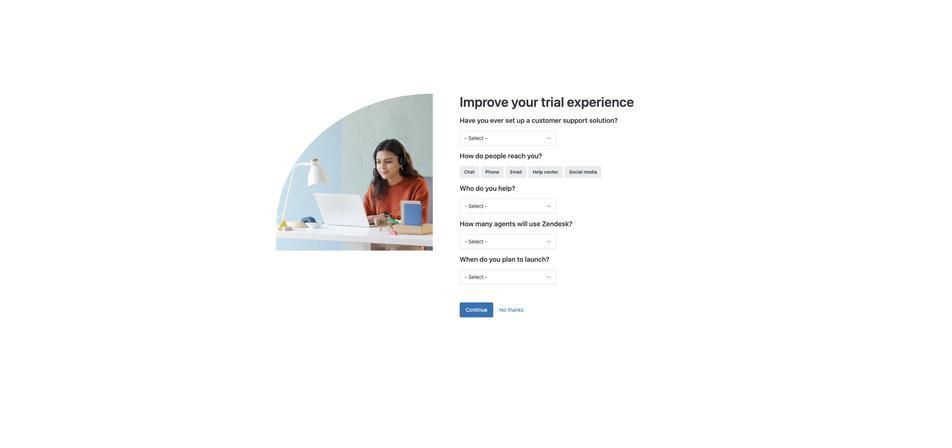 Task type: locate. For each thing, give the bounding box(es) containing it.
- down many in the bottom right of the page
[[485, 238, 488, 245]]

help?
[[499, 184, 516, 192]]

media
[[584, 169, 597, 175]]

2 - select - button from the top
[[460, 199, 557, 214]]

1 select from the top
[[469, 135, 484, 141]]

will
[[518, 220, 528, 228]]

3 - select - from the top
[[465, 238, 488, 245]]

1 vertical spatial do
[[476, 184, 484, 192]]

email
[[510, 169, 522, 175]]

- down when
[[465, 274, 467, 280]]

up
[[517, 116, 525, 124]]

1 vertical spatial how
[[460, 220, 474, 228]]

4 select from the top
[[469, 274, 484, 280]]

to
[[517, 255, 524, 263]]

you left plan
[[489, 255, 501, 263]]

have you ever set up a customer support solution?
[[460, 116, 618, 124]]

- select - down have
[[465, 135, 488, 141]]

2 - select - from the top
[[465, 203, 488, 209]]

you left 'ever' on the top right
[[478, 116, 489, 124]]

0 vertical spatial how
[[460, 152, 474, 160]]

you?
[[528, 152, 542, 160]]

who
[[460, 184, 474, 192]]

- select - for first '- select -' popup button from the top of the page
[[465, 135, 488, 141]]

select up many in the bottom right of the page
[[469, 203, 484, 209]]

select down have
[[469, 135, 484, 141]]

- select - button up plan
[[460, 234, 557, 249]]

- select -
[[465, 135, 488, 141], [465, 203, 488, 209], [465, 238, 488, 245], [465, 274, 488, 280]]

0 vertical spatial do
[[476, 152, 484, 160]]

have
[[460, 116, 476, 124]]

- select - up when
[[465, 238, 488, 245]]

2 how from the top
[[460, 220, 474, 228]]

you
[[478, 116, 489, 124], [486, 184, 497, 192], [489, 255, 501, 263]]

social
[[570, 169, 583, 175]]

chat
[[465, 169, 475, 175]]

phone
[[486, 169, 500, 175]]

- select - button down plan
[[460, 270, 557, 285]]

a
[[527, 116, 530, 124]]

2 vertical spatial do
[[480, 255, 488, 263]]

2 vertical spatial you
[[489, 255, 501, 263]]

phone button
[[481, 166, 504, 178]]

select down when
[[469, 274, 484, 280]]

- select - up many in the bottom right of the page
[[465, 203, 488, 209]]

thanks
[[508, 307, 524, 313]]

- select - button
[[460, 131, 557, 146], [460, 199, 557, 214], [460, 234, 557, 249], [460, 270, 557, 285]]

you for who
[[486, 184, 497, 192]]

how left many in the bottom right of the page
[[460, 220, 474, 228]]

customer service agent wearing a headset and sitting at a desk as balloons float through the air in celebration. image
[[276, 94, 460, 250]]

how many agents will use zendesk?
[[460, 220, 573, 228]]

launch?
[[525, 255, 550, 263]]

4 - select - from the top
[[465, 274, 488, 280]]

1 - select - from the top
[[465, 135, 488, 141]]

do right when
[[480, 255, 488, 263]]

zendesk?
[[542, 220, 573, 228]]

- down 'when do you plan to launch?'
[[485, 274, 488, 280]]

- select - button down set
[[460, 131, 557, 146]]

help center button
[[529, 166, 563, 178]]

how
[[460, 152, 474, 160], [460, 220, 474, 228]]

do left people
[[476, 152, 484, 160]]

- select - for 1st '- select -' popup button from the bottom
[[465, 274, 488, 280]]

when do you plan to launch?
[[460, 255, 550, 263]]

do for who
[[476, 184, 484, 192]]

agents
[[495, 220, 516, 228]]

do right who
[[476, 184, 484, 192]]

2 select from the top
[[469, 203, 484, 209]]

0 vertical spatial you
[[478, 116, 489, 124]]

- select - for second '- select -' popup button
[[465, 203, 488, 209]]

reach
[[508, 152, 526, 160]]

continue button
[[460, 303, 494, 318]]

when
[[460, 255, 478, 263]]

- select - down when
[[465, 274, 488, 280]]

how for how many agents will use zendesk?
[[460, 220, 474, 228]]

- down who
[[465, 203, 467, 209]]

3 select from the top
[[469, 238, 484, 245]]

1 how from the top
[[460, 152, 474, 160]]

-
[[465, 135, 467, 141], [485, 135, 488, 141], [465, 203, 467, 209], [485, 203, 488, 209], [465, 238, 467, 245], [485, 238, 488, 245], [465, 274, 467, 280], [485, 274, 488, 280]]

improve your trial experience
[[460, 94, 635, 110]]

- select - button down help?
[[460, 199, 557, 214]]

1 vertical spatial you
[[486, 184, 497, 192]]

improve
[[460, 94, 509, 110]]

you left help?
[[486, 184, 497, 192]]

select up when
[[469, 238, 484, 245]]

- up people
[[485, 135, 488, 141]]

- up when
[[465, 238, 467, 245]]

do
[[476, 152, 484, 160], [476, 184, 484, 192], [480, 255, 488, 263]]

select
[[469, 135, 484, 141], [469, 203, 484, 209], [469, 238, 484, 245], [469, 274, 484, 280]]

how up chat
[[460, 152, 474, 160]]

experience
[[567, 94, 635, 110]]

plan
[[502, 255, 516, 263]]



Task type: describe. For each thing, give the bounding box(es) containing it.
how do people reach you?
[[460, 152, 542, 160]]

- down who do you help?
[[485, 203, 488, 209]]

no thanks
[[500, 307, 524, 313]]

3 - select - button from the top
[[460, 234, 557, 249]]

social media button
[[565, 166, 602, 178]]

trial
[[541, 94, 565, 110]]

help center
[[533, 169, 559, 175]]

ever
[[491, 116, 504, 124]]

customer
[[532, 116, 562, 124]]

no thanks button
[[494, 303, 530, 318]]

set
[[506, 116, 516, 124]]

your
[[512, 94, 539, 110]]

social media
[[570, 169, 597, 175]]

you for when
[[489, 255, 501, 263]]

do for when
[[480, 255, 488, 263]]

center
[[544, 169, 559, 175]]

- down have
[[465, 135, 467, 141]]

people
[[485, 152, 507, 160]]

who do you help?
[[460, 184, 516, 192]]

continue
[[466, 307, 488, 313]]

support
[[563, 116, 588, 124]]

help
[[533, 169, 543, 175]]

chat button
[[460, 166, 479, 178]]

4 - select - button from the top
[[460, 270, 557, 285]]

no
[[500, 307, 507, 313]]

how for how do people reach you?
[[460, 152, 474, 160]]

many
[[476, 220, 493, 228]]

email button
[[506, 166, 527, 178]]

use
[[530, 220, 541, 228]]

1 - select - button from the top
[[460, 131, 557, 146]]

solution?
[[590, 116, 618, 124]]

- select - for second '- select -' popup button from the bottom of the page
[[465, 238, 488, 245]]

do for how
[[476, 152, 484, 160]]



Task type: vqa. For each thing, say whether or not it's contained in the screenshot.
all
no



